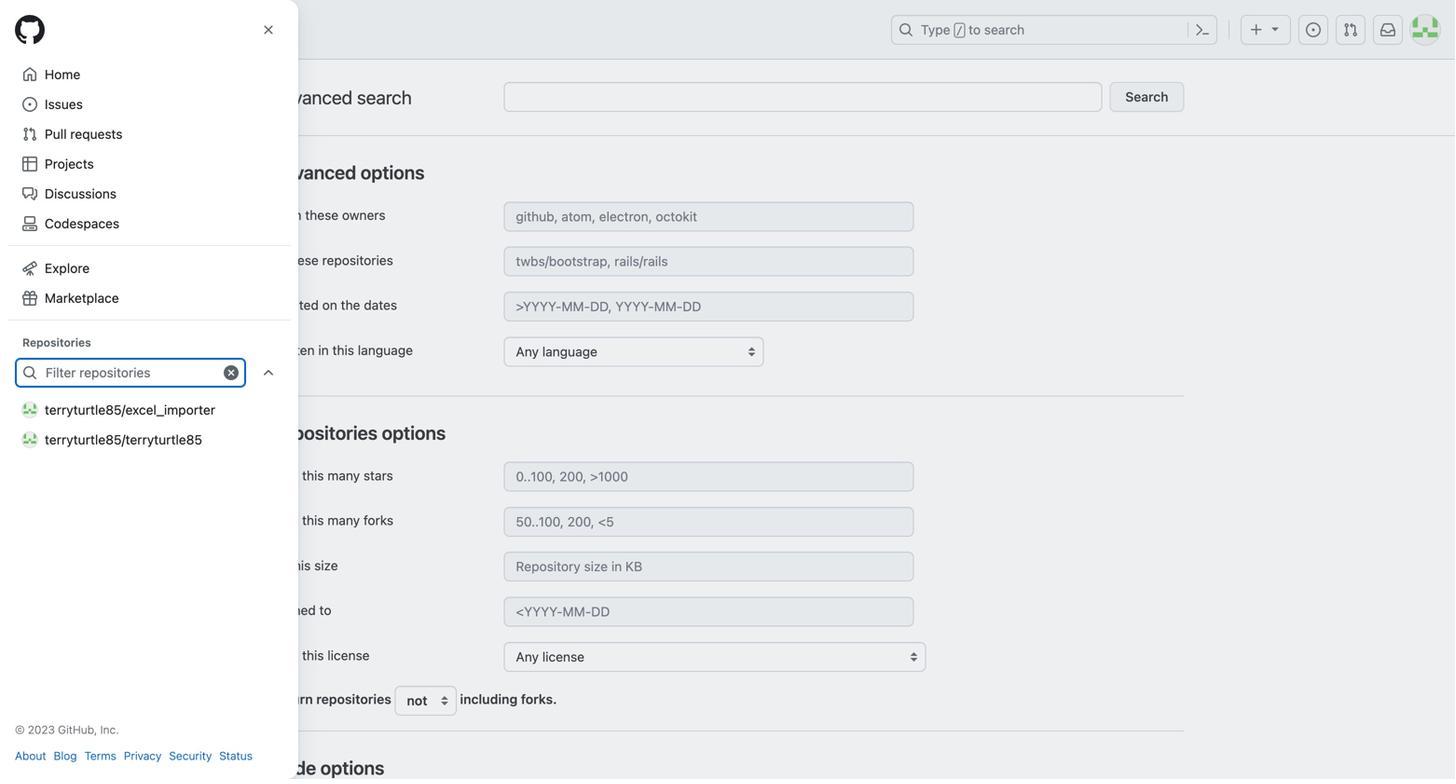 Task type: describe. For each thing, give the bounding box(es) containing it.
return repositories
[[271, 692, 395, 707]]

created
[[271, 297, 319, 313]]

pull
[[45, 126, 67, 142]]

0 vertical spatial to
[[969, 22, 981, 37]]

forks
[[363, 513, 394, 528]]

© 2023 github, inc.
[[15, 723, 119, 736]]

with for with this license
[[271, 648, 299, 663]]

repositories for repositories
[[22, 336, 91, 349]]

privacy link
[[124, 748, 162, 764]]

with this license
[[271, 648, 370, 663]]

created on the dates
[[271, 297, 397, 313]]

forks.
[[521, 692, 557, 707]]

type / to search
[[921, 22, 1025, 37]]

repositories for repositories options
[[271, 422, 378, 443]]

issues link
[[15, 89, 283, 119]]

in these repositories
[[271, 252, 393, 268]]

From these owners text field
[[504, 202, 914, 231]]

pushed
[[271, 603, 316, 618]]

home link
[[15, 60, 283, 89]]

home
[[45, 67, 80, 82]]

In these repositories text field
[[504, 247, 914, 277]]

dates
[[364, 297, 397, 313]]

license
[[327, 648, 370, 663]]

this for of this size
[[289, 558, 311, 573]]

with this many forks
[[271, 513, 394, 528]]

many for forks
[[327, 513, 360, 528]]

many for stars
[[327, 468, 360, 483]]

command palette image
[[1195, 22, 1210, 37]]

this for with this many stars
[[302, 468, 324, 483]]

1 vertical spatial repositories
[[316, 692, 391, 707]]

on
[[322, 297, 337, 313]]

options for advanced options
[[361, 161, 425, 183]]

repositories list
[[15, 395, 283, 455]]

options for repositories options
[[382, 422, 446, 443]]

code options
[[271, 757, 384, 779]]

code
[[271, 757, 316, 779]]

terms link
[[84, 748, 116, 764]]

projects
[[45, 156, 94, 172]]

With this many forks text field
[[504, 507, 914, 537]]

advanced for advanced options
[[271, 161, 356, 183]]

plus image
[[1249, 22, 1264, 37]]

the
[[341, 297, 360, 313]]

options for code options
[[320, 757, 384, 779]]

Pushed to text field
[[504, 597, 914, 627]]

stars
[[363, 468, 393, 483]]

github,
[[58, 723, 97, 736]]

search button
[[1110, 82, 1184, 112]]

advanced for advanced search
[[271, 86, 353, 108]]

written in this language
[[271, 343, 413, 358]]

this for with this license
[[302, 648, 324, 663]]

2023
[[28, 723, 55, 736]]

git pull request image
[[1343, 22, 1358, 37]]

including forks.
[[457, 692, 557, 707]]

©
[[15, 723, 25, 736]]

terryturtle85/excel_importer
[[45, 402, 215, 418]]

marketplace
[[45, 290, 119, 306]]

language
[[358, 343, 413, 358]]

written
[[271, 343, 315, 358]]

of
[[271, 558, 285, 573]]

about blog terms privacy security status
[[15, 749, 253, 763]]

inc.
[[100, 723, 119, 736]]

terryturtle85/terryturtle85
[[45, 432, 202, 447]]

issues
[[45, 96, 83, 112]]



Task type: locate. For each thing, give the bounding box(es) containing it.
Created on the dates text field
[[504, 292, 914, 322]]

with
[[271, 468, 299, 483], [271, 513, 299, 528], [271, 648, 299, 663]]

close image
[[261, 22, 276, 37]]

from these owners
[[271, 207, 386, 223]]

this left the license
[[302, 648, 324, 663]]

1 horizontal spatial search
[[984, 22, 1025, 37]]

1 vertical spatial options
[[382, 422, 446, 443]]

explore
[[45, 261, 90, 276]]

terryturtle85/terryturtle85 link
[[15, 425, 283, 455]]

1 many from the top
[[327, 468, 360, 483]]

with up return on the bottom of the page
[[271, 648, 299, 663]]

0 vertical spatial advanced
[[271, 86, 353, 108]]

status
[[219, 749, 253, 763]]

2 vertical spatial options
[[320, 757, 384, 779]]

2 many from the top
[[327, 513, 360, 528]]

these right from
[[305, 207, 339, 223]]

codespaces link
[[15, 209, 283, 239]]

0 horizontal spatial search
[[357, 86, 412, 108]]

to right pushed
[[319, 603, 331, 618]]

this up of this size
[[302, 513, 324, 528]]

status link
[[219, 748, 253, 764]]

in
[[271, 252, 282, 268]]

search right /
[[984, 22, 1025, 37]]

repositories down the license
[[316, 692, 391, 707]]

0 vertical spatial repositories
[[22, 336, 91, 349]]

this right in
[[332, 343, 354, 358]]

repositories
[[22, 336, 91, 349], [271, 422, 378, 443]]

repositories down marketplace
[[22, 336, 91, 349]]

1 vertical spatial with
[[271, 513, 299, 528]]

0 vertical spatial search
[[984, 22, 1025, 37]]

repositories up with this many stars
[[271, 422, 378, 443]]

these
[[305, 207, 339, 223], [285, 252, 319, 268]]

pushed to
[[271, 603, 331, 618]]

in
[[318, 343, 329, 358]]

with up 'of'
[[271, 513, 299, 528]]

this right 'of'
[[289, 558, 311, 573]]

search
[[1125, 89, 1169, 104]]

options right code
[[320, 757, 384, 779]]

return
[[271, 692, 313, 707]]

advanced search
[[271, 86, 412, 108]]

search up advanced options
[[357, 86, 412, 108]]

terms
[[84, 749, 116, 763]]

discussions
[[45, 186, 117, 201]]

about
[[15, 749, 46, 763]]

3 with from the top
[[271, 648, 299, 663]]

marketplace link
[[15, 283, 283, 313]]

2 with from the top
[[271, 513, 299, 528]]

with this many stars
[[271, 468, 393, 483]]

blog
[[54, 749, 77, 763]]

0 horizontal spatial repositories
[[22, 336, 91, 349]]

size
[[314, 558, 338, 573]]

1 horizontal spatial repositories
[[271, 422, 378, 443]]

Of this size text field
[[504, 552, 914, 582]]

0 vertical spatial these
[[305, 207, 339, 223]]

1 vertical spatial advanced
[[271, 161, 356, 183]]

0 vertical spatial many
[[327, 468, 360, 483]]

advanced up from these owners
[[271, 161, 356, 183]]

explore link
[[15, 254, 283, 283]]

dialog containing home
[[0, 0, 298, 779]]

pull requests link
[[15, 119, 283, 149]]

discussions link
[[15, 179, 283, 209]]

to right /
[[969, 22, 981, 37]]

repositories
[[322, 252, 393, 268], [316, 692, 391, 707]]

with for with this many forks
[[271, 513, 299, 528]]

0 vertical spatial options
[[361, 161, 425, 183]]

triangle down image
[[1268, 21, 1283, 36]]

requests
[[70, 126, 123, 142]]

repositories inside dialog
[[22, 336, 91, 349]]

advanced options
[[271, 161, 425, 183]]

options up owners
[[361, 161, 425, 183]]

options
[[361, 161, 425, 183], [382, 422, 446, 443], [320, 757, 384, 779]]

clear image
[[224, 365, 239, 380]]

1 vertical spatial many
[[327, 513, 360, 528]]

With this many stars text field
[[504, 462, 914, 492]]

repositories options
[[271, 422, 446, 443]]

0 vertical spatial repositories
[[322, 252, 393, 268]]

0 horizontal spatial to
[[319, 603, 331, 618]]

from
[[271, 207, 302, 223]]

these for owners
[[305, 207, 339, 223]]

1 horizontal spatial to
[[969, 22, 981, 37]]

2 vertical spatial with
[[271, 648, 299, 663]]

1 with from the top
[[271, 468, 299, 483]]

of this size
[[271, 558, 338, 573]]

security link
[[169, 748, 212, 764]]

with up with this many forks
[[271, 468, 299, 483]]

this
[[332, 343, 354, 358], [302, 468, 324, 483], [302, 513, 324, 528], [289, 558, 311, 573], [302, 648, 324, 663]]

open global navigation menu image
[[22, 22, 37, 37]]

projects link
[[15, 149, 283, 179]]

issue opened image
[[1306, 22, 1321, 37]]

this for with this many forks
[[302, 513, 324, 528]]

these right in on the top left of page
[[285, 252, 319, 268]]

with for with this many stars
[[271, 468, 299, 483]]

2 advanced from the top
[[271, 161, 356, 183]]

repositories down owners
[[322, 252, 393, 268]]

1 vertical spatial repositories
[[271, 422, 378, 443]]

security
[[169, 749, 212, 763]]

/
[[956, 24, 963, 37]]

advanced
[[271, 86, 353, 108], [271, 161, 356, 183]]

privacy
[[124, 749, 162, 763]]

options up the stars
[[382, 422, 446, 443]]

many
[[327, 468, 360, 483], [327, 513, 360, 528]]

Filter repositories text field
[[15, 358, 246, 388]]

1 vertical spatial search
[[357, 86, 412, 108]]

terryturtle85/excel_importer link
[[15, 395, 283, 425]]

1 vertical spatial these
[[285, 252, 319, 268]]

search
[[984, 22, 1025, 37], [357, 86, 412, 108]]

pull requests
[[45, 126, 123, 142]]

to
[[969, 22, 981, 37], [319, 603, 331, 618]]

1 vertical spatial to
[[319, 603, 331, 618]]

many left the stars
[[327, 468, 360, 483]]

about link
[[15, 748, 46, 764]]

0 vertical spatial with
[[271, 468, 299, 483]]

advanced down close image
[[271, 86, 353, 108]]

many left forks
[[327, 513, 360, 528]]

codespaces
[[45, 216, 119, 231]]

notifications image
[[1381, 22, 1395, 37]]

this up with this many forks
[[302, 468, 324, 483]]

including
[[460, 692, 518, 707]]

1 advanced from the top
[[271, 86, 353, 108]]

these for repositories
[[285, 252, 319, 268]]

type
[[921, 22, 950, 37]]

owners
[[342, 207, 386, 223]]

blog link
[[54, 748, 77, 764]]

dialog
[[0, 0, 298, 779]]



Task type: vqa. For each thing, say whether or not it's contained in the screenshot.
options associated with Repositories options
yes



